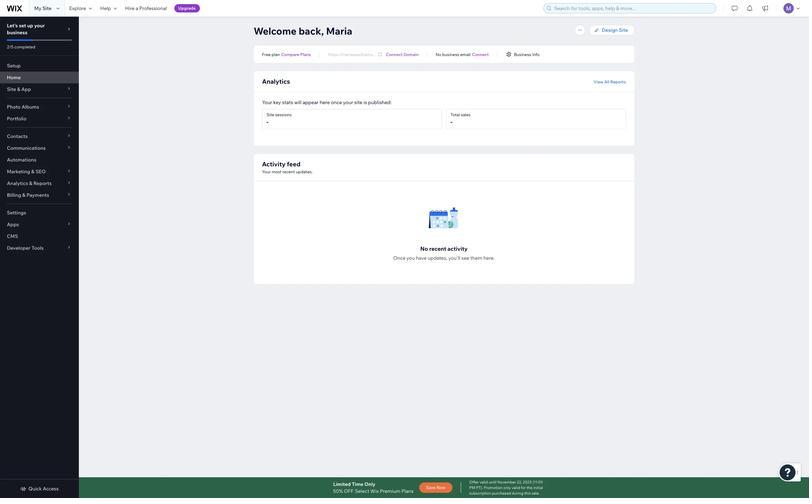 Task type: describe. For each thing, give the bounding box(es) containing it.
sale.
[[532, 491, 540, 496]]

marketing
[[7, 169, 30, 175]]

photo albums
[[7, 104, 39, 110]]

communications
[[7, 145, 46, 151]]

you
[[407, 255, 415, 261]]

https://mariaaawilliams.wixsite.com/my-site link
[[328, 51, 412, 59]]

key
[[273, 99, 281, 106]]

recent inside activity feed your most recent updates.
[[283, 169, 295, 174]]

developer tools
[[7, 245, 44, 251]]

time
[[352, 482, 364, 488]]

quick access button
[[20, 486, 59, 492]]

pm
[[470, 486, 476, 491]]

pt).
[[476, 486, 483, 491]]

business info
[[514, 52, 540, 57]]

upgrade
[[178, 6, 196, 11]]

activity
[[262, 160, 286, 168]]

hire a professional
[[125, 5, 167, 11]]

analytics for analytics & reports
[[7, 180, 28, 187]]

sidebar element
[[0, 17, 79, 498]]

completed
[[14, 44, 35, 50]]

your inside activity feed your most recent updates.
[[262, 169, 271, 174]]

free plan compare plans
[[262, 52, 311, 57]]

here.
[[484, 255, 495, 261]]

promotion
[[484, 486, 503, 491]]

tools
[[32, 245, 44, 251]]

my
[[34, 5, 41, 11]]

total
[[451, 112, 460, 117]]

design site link
[[590, 25, 635, 35]]

info
[[533, 52, 540, 57]]

cms link
[[0, 231, 79, 242]]

billing & payments
[[7, 192, 49, 198]]

total sales -
[[451, 112, 471, 126]]

https://mariaaawilliams.wixsite.com/my-site
[[328, 52, 412, 57]]

1 your from the top
[[262, 99, 272, 106]]

connect domain
[[386, 52, 419, 57]]

activity
[[448, 245, 468, 252]]

site inside site sessions -
[[267, 112, 274, 117]]

plans inside limited time only 50% off select wix premium plans
[[402, 488, 414, 495]]

site right design
[[619, 27, 628, 33]]

2/5
[[7, 44, 13, 50]]

connect link
[[472, 51, 489, 57]]

see
[[462, 255, 470, 261]]

apps
[[7, 222, 19, 228]]

only
[[365, 482, 376, 488]]

site inside popup button
[[7, 86, 16, 92]]

app
[[21, 86, 31, 92]]

up
[[27, 23, 33, 29]]

albums
[[22, 104, 39, 110]]

your inside let's set up your business
[[34, 23, 45, 29]]

a
[[136, 5, 138, 11]]

developer tools button
[[0, 242, 79, 254]]

email
[[461, 52, 471, 57]]

business inside let's set up your business
[[7, 29, 27, 36]]

& for billing
[[22, 192, 25, 198]]

reports for analytics & reports
[[33, 180, 52, 187]]

off
[[344, 488, 354, 495]]

you'll
[[449, 255, 461, 261]]

initial
[[534, 486, 543, 491]]

home
[[7, 74, 21, 81]]

portfolio button
[[0, 113, 79, 125]]

1 horizontal spatial site
[[405, 52, 412, 57]]

sales
[[461, 112, 471, 117]]

offer valid until november 22, 2023 (11:59 pm pt). promotion only valid for the initial subscription purchased during this sale.
[[470, 480, 543, 496]]

recent inside "no recent activity once you have updates, you'll see them here."
[[430, 245, 447, 252]]

until
[[489, 480, 497, 485]]

free
[[262, 52, 271, 57]]

now
[[437, 485, 446, 491]]

contacts
[[7, 133, 28, 140]]

no for business
[[436, 52, 442, 57]]

site right my
[[42, 5, 52, 11]]

maria
[[326, 25, 353, 37]]

save
[[426, 485, 436, 491]]

site & app
[[7, 86, 31, 92]]

your key stats will appear here once your site is published:
[[262, 99, 392, 106]]

settings link
[[0, 207, 79, 219]]

welcome back, maria
[[254, 25, 353, 37]]

have
[[416, 255, 427, 261]]

analytics & reports
[[7, 180, 52, 187]]

my site
[[34, 5, 52, 11]]

updates,
[[428, 255, 448, 261]]

no for recent
[[421, 245, 428, 252]]

50%
[[333, 488, 343, 495]]

compare plans link
[[282, 51, 311, 57]]

updates.
[[296, 169, 313, 174]]

https://mariaaawilliams.wixsite.com/my-
[[328, 52, 405, 57]]

cms
[[7, 233, 18, 240]]

select
[[355, 488, 370, 495]]



Task type: locate. For each thing, give the bounding box(es) containing it.
valid up pt).
[[480, 480, 488, 485]]

& right billing
[[22, 192, 25, 198]]

stats
[[282, 99, 293, 106]]

premium
[[380, 488, 401, 495]]

setup
[[7, 63, 21, 69]]

1 horizontal spatial valid
[[512, 486, 520, 491]]

november
[[498, 480, 516, 485]]

valid up during
[[512, 486, 520, 491]]

0 vertical spatial business
[[7, 29, 27, 36]]

1 vertical spatial no
[[421, 245, 428, 252]]

explore
[[69, 5, 86, 11]]

reports right all
[[611, 79, 626, 84]]

subscription
[[470, 491, 492, 496]]

connect domain link
[[386, 51, 419, 57]]

will
[[294, 99, 302, 106]]

photo albums button
[[0, 101, 79, 113]]

reports
[[611, 79, 626, 84], [33, 180, 52, 187]]

hire a professional link
[[121, 0, 171, 17]]

1 horizontal spatial -
[[451, 118, 453, 126]]

professional
[[139, 5, 167, 11]]

marketing & seo
[[7, 169, 46, 175]]

1 vertical spatial your
[[343, 99, 353, 106]]

1 horizontal spatial connect
[[472, 52, 489, 57]]

connect left domain
[[386, 52, 403, 57]]

1 - from the left
[[267, 118, 269, 126]]

& inside popup button
[[17, 86, 20, 92]]

all
[[605, 79, 610, 84]]

2 - from the left
[[451, 118, 453, 126]]

help button
[[96, 0, 121, 17]]

1 vertical spatial valid
[[512, 486, 520, 491]]

sessions
[[275, 112, 292, 117]]

0 horizontal spatial analytics
[[7, 180, 28, 187]]

1 vertical spatial analytics
[[7, 180, 28, 187]]

once
[[394, 255, 406, 261]]

1 vertical spatial site
[[354, 99, 363, 106]]

let's
[[7, 23, 18, 29]]

connect right email
[[472, 52, 489, 57]]

0 vertical spatial no
[[436, 52, 442, 57]]

view all reports
[[594, 79, 626, 84]]

analytics inside dropdown button
[[7, 180, 28, 187]]

portfolio
[[7, 116, 27, 122]]

billing
[[7, 192, 21, 198]]

marketing & seo button
[[0, 166, 79, 178]]

activity feed your most recent updates.
[[262, 160, 313, 174]]

communications button
[[0, 142, 79, 154]]

is
[[364, 99, 367, 106]]

reports down seo
[[33, 180, 52, 187]]

2023
[[523, 480, 532, 485]]

1 horizontal spatial plans
[[402, 488, 414, 495]]

access
[[43, 486, 59, 492]]

0 horizontal spatial -
[[267, 118, 269, 126]]

1 vertical spatial business
[[443, 52, 460, 57]]

recent up updates,
[[430, 245, 447, 252]]

purchased
[[493, 491, 511, 496]]

feed
[[287, 160, 301, 168]]

0 horizontal spatial valid
[[480, 480, 488, 485]]

1 vertical spatial plans
[[402, 488, 414, 495]]

0 vertical spatial site
[[405, 52, 412, 57]]

0 horizontal spatial plans
[[301, 52, 311, 57]]

business
[[514, 52, 532, 57]]

Search for tools, apps, help & more... field
[[552, 3, 714, 13]]

view all reports button
[[594, 79, 626, 85]]

0 vertical spatial your
[[262, 99, 272, 106]]

no up have
[[421, 245, 428, 252]]

0 vertical spatial analytics
[[262, 78, 290, 86]]

domain
[[404, 52, 419, 57]]

reports inside view all reports button
[[611, 79, 626, 84]]

1 vertical spatial recent
[[430, 245, 447, 252]]

0 horizontal spatial business
[[7, 29, 27, 36]]

& left seo
[[31, 169, 34, 175]]

0 vertical spatial recent
[[283, 169, 295, 174]]

contacts button
[[0, 131, 79, 142]]

- for site sessions -
[[267, 118, 269, 126]]

reports inside the analytics & reports dropdown button
[[33, 180, 52, 187]]

0 vertical spatial your
[[34, 23, 45, 29]]

automations link
[[0, 154, 79, 166]]

0 horizontal spatial reports
[[33, 180, 52, 187]]

no inside "no recent activity once you have updates, you'll see them here."
[[421, 245, 428, 252]]

business left email
[[443, 52, 460, 57]]

let's set up your business
[[7, 23, 45, 36]]

no business email connect
[[436, 52, 489, 57]]

no
[[436, 52, 442, 57], [421, 245, 428, 252]]

connect
[[386, 52, 403, 57], [472, 52, 489, 57]]

only
[[504, 486, 511, 491]]

the
[[527, 486, 533, 491]]

business down let's
[[7, 29, 27, 36]]

view
[[594, 79, 604, 84]]

limited
[[333, 482, 351, 488]]

plans
[[301, 52, 311, 57], [402, 488, 414, 495]]

0 horizontal spatial recent
[[283, 169, 295, 174]]

0 vertical spatial valid
[[480, 480, 488, 485]]

welcome
[[254, 25, 297, 37]]

analytics & reports button
[[0, 178, 79, 189]]

analytics
[[262, 78, 290, 86], [7, 180, 28, 187]]

offer
[[470, 480, 479, 485]]

2 connect from the left
[[472, 52, 489, 57]]

0 horizontal spatial site
[[354, 99, 363, 106]]

no recent activity once you have updates, you'll see them here.
[[394, 245, 495, 261]]

business
[[7, 29, 27, 36], [443, 52, 460, 57]]

- for total sales -
[[451, 118, 453, 126]]

1 horizontal spatial analytics
[[262, 78, 290, 86]]

1 connect from the left
[[386, 52, 403, 57]]

your right the up at the left top of page
[[34, 23, 45, 29]]

setup link
[[0, 60, 79, 72]]

analytics for analytics
[[262, 78, 290, 86]]

site down home
[[7, 86, 16, 92]]

here
[[320, 99, 330, 106]]

0 vertical spatial reports
[[611, 79, 626, 84]]

published:
[[368, 99, 392, 106]]

1 horizontal spatial reports
[[611, 79, 626, 84]]

plans right premium
[[402, 488, 414, 495]]

0 horizontal spatial connect
[[386, 52, 403, 57]]

wix
[[371, 488, 379, 495]]

1 horizontal spatial business
[[443, 52, 460, 57]]

design
[[602, 27, 618, 33]]

- inside site sessions -
[[267, 118, 269, 126]]

plans right compare
[[301, 52, 311, 57]]

seo
[[36, 169, 46, 175]]

&
[[17, 86, 20, 92], [31, 169, 34, 175], [29, 180, 32, 187], [22, 192, 25, 198]]

no left email
[[436, 52, 442, 57]]

hire
[[125, 5, 135, 11]]

site left sessions
[[267, 112, 274, 117]]

your right "once"
[[343, 99, 353, 106]]

1 vertical spatial reports
[[33, 180, 52, 187]]

this
[[525, 491, 531, 496]]

design site
[[602, 27, 628, 33]]

during
[[512, 491, 524, 496]]

your left most
[[262, 169, 271, 174]]

1 horizontal spatial no
[[436, 52, 442, 57]]

plan
[[272, 52, 280, 57]]

22,
[[517, 480, 522, 485]]

photo
[[7, 104, 21, 110]]

recent down feed
[[283, 169, 295, 174]]

analytics up key
[[262, 78, 290, 86]]

& for analytics
[[29, 180, 32, 187]]

& up billing & payments
[[29, 180, 32, 187]]

0 horizontal spatial no
[[421, 245, 428, 252]]

reports for view all reports
[[611, 79, 626, 84]]

quick access
[[28, 486, 59, 492]]

upgrade button
[[174, 4, 200, 12]]

0 vertical spatial plans
[[301, 52, 311, 57]]

1 vertical spatial your
[[262, 169, 271, 174]]

your left key
[[262, 99, 272, 106]]

- inside total sales -
[[451, 118, 453, 126]]

& left app on the top left
[[17, 86, 20, 92]]

1 horizontal spatial recent
[[430, 245, 447, 252]]

0 horizontal spatial your
[[34, 23, 45, 29]]

back,
[[299, 25, 324, 37]]

analytics down the marketing
[[7, 180, 28, 187]]

2/5 completed
[[7, 44, 35, 50]]

2 your from the top
[[262, 169, 271, 174]]

& for marketing
[[31, 169, 34, 175]]

them
[[471, 255, 483, 261]]

1 horizontal spatial your
[[343, 99, 353, 106]]

& for site
[[17, 86, 20, 92]]

payments
[[27, 192, 49, 198]]



Task type: vqa. For each thing, say whether or not it's contained in the screenshot.
right 'print'
no



